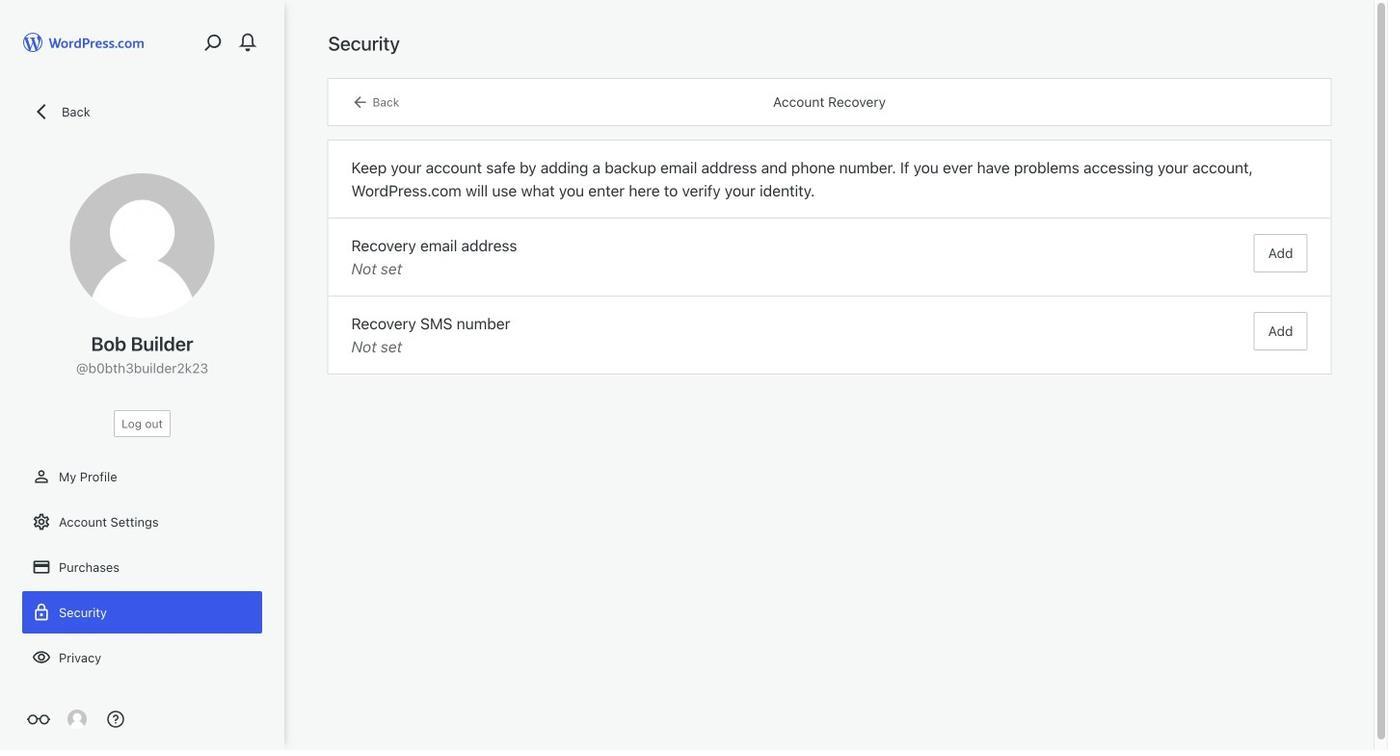 Task type: vqa. For each thing, say whether or not it's contained in the screenshot.
laptop image
no



Task type: describe. For each thing, give the bounding box(es) containing it.
0 vertical spatial bob builder image
[[70, 174, 214, 318]]

lock image
[[32, 603, 51, 623]]

person image
[[32, 467, 51, 487]]



Task type: locate. For each thing, give the bounding box(es) containing it.
credit_card image
[[32, 558, 51, 577]]

reader image
[[27, 708, 50, 732]]

visibility image
[[32, 649, 51, 668]]

main content
[[328, 31, 1331, 374]]

1 vertical spatial bob builder image
[[67, 710, 87, 730]]

settings image
[[32, 513, 51, 532]]

bob builder image
[[70, 174, 214, 318], [67, 710, 87, 730]]



